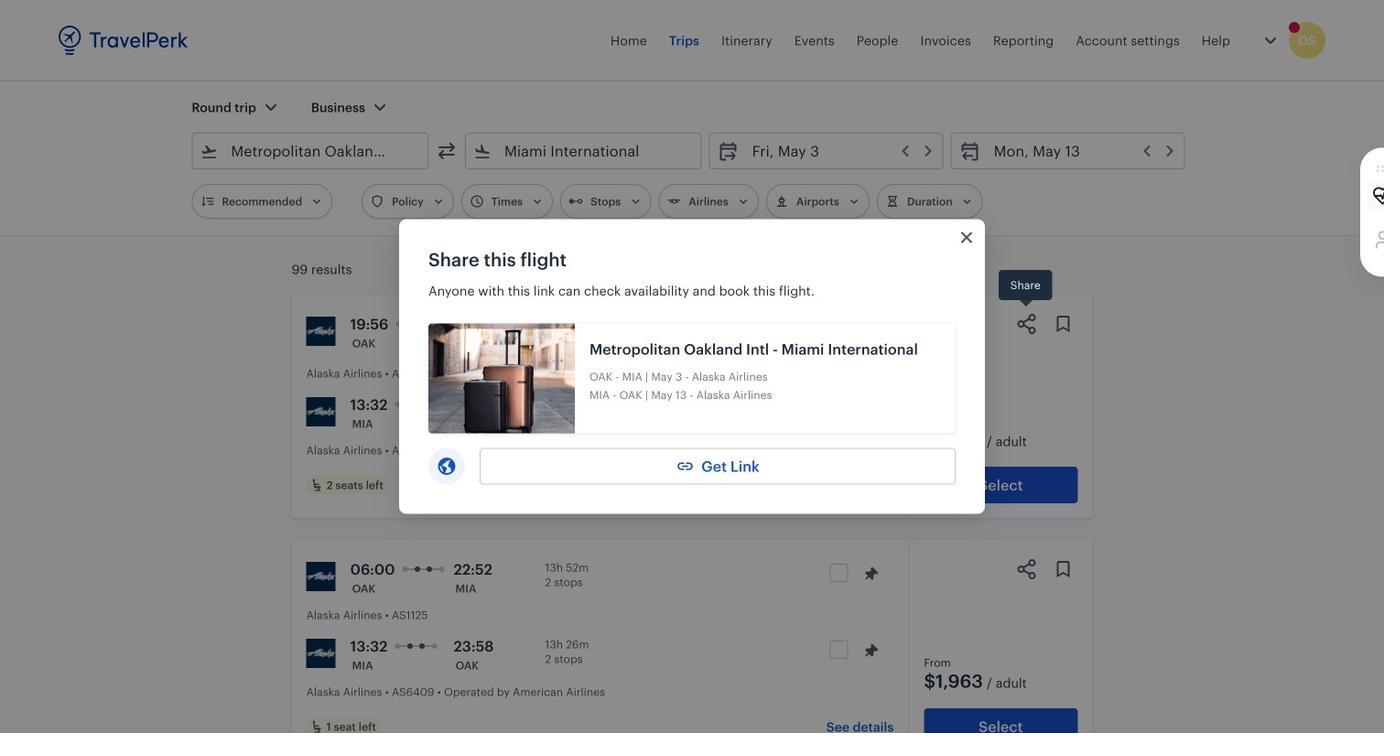 Task type: vqa. For each thing, say whether or not it's contained in the screenshot.
Depart field
yes



Task type: locate. For each thing, give the bounding box(es) containing it.
tooltip
[[999, 270, 1053, 309]]

2 alaska airlines image from the top
[[306, 562, 336, 592]]

0 vertical spatial alaska airlines image
[[306, 317, 336, 346]]

alaska airlines image for second alaska airlines icon from the top
[[306, 639, 336, 669]]

1 vertical spatial alaska airlines image
[[306, 639, 336, 669]]

Return field
[[981, 136, 1177, 166]]

alaska airlines image
[[306, 317, 336, 346], [306, 562, 336, 592]]

1 vertical spatial alaska airlines image
[[306, 562, 336, 592]]

2 alaska airlines image from the top
[[306, 639, 336, 669]]

alaska airlines image
[[306, 397, 336, 427], [306, 639, 336, 669]]

To search field
[[492, 136, 677, 166]]

1 alaska airlines image from the top
[[306, 397, 336, 427]]

0 vertical spatial alaska airlines image
[[306, 397, 336, 427]]



Task type: describe. For each thing, give the bounding box(es) containing it.
alaska airlines image for first alaska airlines icon from the top of the page
[[306, 397, 336, 427]]

modalbody element
[[399, 271, 985, 514]]

Depart field
[[740, 136, 936, 166]]

1 alaska airlines image from the top
[[306, 317, 336, 346]]

modalheader element
[[399, 219, 985, 271]]

From search field
[[218, 136, 404, 166]]



